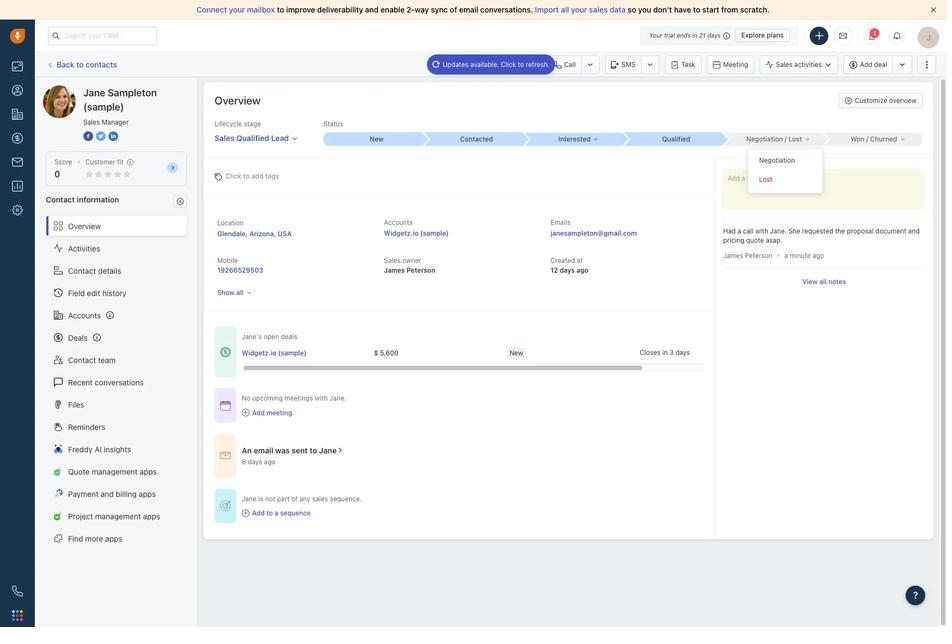 Task type: vqa. For each thing, say whether or not it's contained in the screenshot.
the $ within the $ 3.71K button
no



Task type: describe. For each thing, give the bounding box(es) containing it.
sequence.
[[330, 495, 362, 503]]

show all
[[217, 289, 244, 297]]

customize
[[855, 96, 888, 105]]

customize overview button
[[839, 93, 923, 108]]

information
[[77, 195, 119, 205]]

to left start
[[694, 5, 701, 14]]

contact for contact team
[[68, 356, 96, 365]]

jane sampleton (sample) sales manager
[[83, 87, 157, 126]]

files
[[68, 400, 84, 410]]

1 horizontal spatial email
[[459, 5, 479, 14]]

jane for jane sampleton (sample)
[[65, 85, 82, 94]]

add for add meeting
[[252, 409, 265, 417]]

container_wx8msf4aqz5i3rn1 image inside add meeting link
[[242, 409, 250, 417]]

lead
[[271, 134, 289, 143]]

qualified link
[[623, 133, 723, 146]]

to left add
[[243, 172, 250, 180]]

add deal button
[[844, 55, 893, 74]]

/ for lost
[[785, 135, 787, 143]]

deals
[[68, 333, 88, 343]]

0
[[54, 170, 60, 179]]

8
[[242, 458, 246, 466]]

1
[[874, 30, 877, 36]]

days right 21
[[708, 32, 721, 39]]

explore
[[742, 31, 765, 39]]

sales qualified lead
[[215, 134, 289, 143]]

lost inside dropdown button
[[789, 135, 803, 143]]

with for call
[[756, 227, 769, 235]]

3
[[670, 349, 674, 357]]

import all your sales data link
[[535, 5, 628, 14]]

contact details
[[68, 266, 121, 276]]

0 button
[[54, 170, 60, 179]]

add for add to a sequence
[[252, 510, 265, 518]]

won
[[851, 135, 865, 143]]

connect your mailbox link
[[197, 5, 277, 14]]

more
[[85, 534, 103, 544]]

2 vertical spatial and
[[101, 490, 114, 499]]

interested
[[559, 135, 591, 143]]

start
[[703, 5, 720, 14]]

an
[[242, 446, 252, 455]]

edit
[[87, 289, 100, 298]]

accounts widgetz.io (sample)
[[384, 219, 449, 238]]

freddy ai insights
[[68, 445, 131, 454]]

updates available. click to refresh.
[[443, 60, 550, 68]]

to right mailbox
[[277, 5, 284, 14]]

all for show all
[[236, 289, 244, 297]]

back
[[57, 60, 74, 69]]

conversations.
[[481, 5, 533, 14]]

ago for a minute ago
[[813, 252, 825, 260]]

meeting
[[724, 60, 749, 68]]

facebook circled image
[[83, 131, 93, 142]]

1 horizontal spatial of
[[450, 5, 457, 14]]

an email was sent to jane
[[242, 446, 337, 455]]

sampleton for jane sampleton (sample) sales manager
[[108, 87, 157, 99]]

0 vertical spatial new
[[370, 135, 384, 143]]

meeting
[[267, 409, 292, 417]]

not
[[265, 495, 275, 503]]

(sample) for jane sampleton (sample) sales manager
[[83, 101, 124, 113]]

arizona,
[[250, 230, 276, 238]]

jane sampleton (sample)
[[65, 85, 154, 94]]

sequence
[[280, 510, 311, 518]]

twitter circled image
[[96, 131, 106, 142]]

accounts for accounts widgetz.io (sample)
[[384, 219, 413, 227]]

you
[[639, 5, 652, 14]]

jane. for call
[[771, 227, 787, 235]]

apps for find more apps
[[105, 534, 122, 544]]

interested link
[[524, 133, 623, 146]]

freddy
[[68, 445, 93, 454]]

container_wx8msf4aqz5i3rn1 image for no upcoming meetings with jane.
[[220, 401, 231, 411]]

sent
[[292, 446, 308, 455]]

location glendale, arizona, usa
[[217, 219, 292, 238]]

and inside had a call with jane. she requested the proposal document and pricing quote asap.
[[909, 227, 920, 235]]

apps right billing
[[139, 490, 156, 499]]

1 horizontal spatial qualified
[[663, 135, 691, 143]]

in inside row
[[663, 349, 668, 357]]

accounts for accounts
[[68, 311, 101, 320]]

1 horizontal spatial and
[[365, 5, 379, 14]]

ago inside created at 12 days ago
[[577, 267, 589, 275]]

deals
[[281, 333, 298, 341]]

2 horizontal spatial a
[[785, 252, 789, 260]]

sales activities
[[776, 60, 822, 69]]

0 vertical spatial james
[[724, 252, 744, 260]]

add deal
[[861, 60, 888, 69]]

call
[[743, 227, 754, 235]]

meetings
[[285, 395, 313, 403]]

21
[[700, 32, 706, 39]]

trial
[[665, 32, 676, 39]]

task button
[[665, 55, 702, 74]]

was
[[275, 446, 290, 455]]

payment
[[68, 490, 99, 499]]

jane's
[[242, 333, 262, 341]]

deliverability
[[317, 5, 363, 14]]

freshworks switcher image
[[12, 611, 23, 622]]

sync
[[431, 5, 448, 14]]

phone image
[[12, 586, 23, 597]]

to left refresh.
[[518, 60, 524, 68]]

negotiation for negotiation
[[760, 156, 795, 164]]

2-
[[407, 5, 415, 14]]

0 vertical spatial widgetz.io (sample) link
[[384, 230, 449, 238]]

contact team
[[68, 356, 116, 365]]

add meeting
[[252, 409, 292, 417]]

19266529503
[[217, 267, 263, 275]]

1 vertical spatial sales
[[312, 495, 328, 503]]

mobile 19266529503
[[217, 257, 263, 275]]

linkedin circled image
[[108, 131, 118, 142]]

closes
[[640, 349, 661, 357]]

she
[[789, 227, 801, 235]]

stage
[[244, 120, 261, 128]]

1 horizontal spatial peterson
[[746, 252, 773, 260]]

improve
[[286, 5, 315, 14]]

plans
[[767, 31, 784, 39]]

jane. for meetings
[[330, 395, 346, 403]]

show
[[217, 289, 235, 297]]

2 your from the left
[[571, 5, 587, 14]]

lifecycle stage
[[215, 120, 261, 128]]

(sample) for accounts widgetz.io (sample)
[[421, 230, 449, 238]]

score 0
[[54, 158, 72, 179]]

quote
[[68, 467, 90, 477]]

field edit history
[[68, 289, 127, 298]]

sales qualified lead link
[[215, 129, 298, 144]]

email
[[520, 60, 537, 68]]

0 vertical spatial click
[[501, 60, 516, 68]]

0 vertical spatial all
[[561, 5, 569, 14]]

contacts
[[86, 60, 117, 69]]

view
[[803, 278, 818, 286]]

close image
[[931, 7, 937, 13]]

phone element
[[7, 581, 28, 603]]

email button
[[504, 55, 543, 74]]

team
[[98, 356, 116, 365]]

management for project
[[95, 512, 141, 521]]

back to contacts link
[[46, 56, 118, 73]]

james inside sales owner james peterson
[[384, 267, 405, 275]]

apps for project management apps
[[143, 512, 160, 521]]



Task type: locate. For each thing, give the bounding box(es) containing it.
management down payment and billing apps
[[95, 512, 141, 521]]

contact up recent on the bottom
[[68, 356, 96, 365]]

document
[[876, 227, 907, 235]]

0 vertical spatial email
[[459, 5, 479, 14]]

add to a sequence
[[252, 510, 311, 518]]

management for quote
[[92, 467, 138, 477]]

scratch.
[[741, 5, 770, 14]]

1 horizontal spatial in
[[693, 32, 698, 39]]

jane. up asap.
[[771, 227, 787, 235]]

recent
[[68, 378, 93, 387]]

apps for quote management apps
[[140, 467, 157, 477]]

accounts up owner
[[384, 219, 413, 227]]

2 horizontal spatial ago
[[813, 252, 825, 260]]

0 horizontal spatial widgetz.io
[[242, 349, 277, 357]]

2 horizontal spatial all
[[820, 278, 827, 286]]

and left enable
[[365, 5, 379, 14]]

customize overview
[[855, 96, 917, 105]]

(sample) inside accounts widgetz.io (sample)
[[421, 230, 449, 238]]

0 horizontal spatial lost
[[760, 175, 773, 184]]

1 horizontal spatial click
[[501, 60, 516, 68]]

to down not
[[267, 510, 273, 518]]

container_wx8msf4aqz5i3rn1 image down no
[[242, 409, 250, 417]]

contact information
[[46, 195, 119, 205]]

sales inside sales owner james peterson
[[384, 257, 401, 265]]

explore plans link
[[736, 29, 790, 42]]

Search your CRM... text field
[[48, 26, 157, 45]]

sales inside the jane sampleton (sample) sales manager
[[83, 118, 100, 126]]

1 horizontal spatial overview
[[215, 94, 261, 107]]

and left billing
[[101, 490, 114, 499]]

0 horizontal spatial /
[[785, 135, 787, 143]]

/ inside dropdown button
[[785, 135, 787, 143]]

0 vertical spatial and
[[365, 5, 379, 14]]

0 horizontal spatial accounts
[[68, 311, 101, 320]]

and right document
[[909, 227, 920, 235]]

all right show on the left top of the page
[[236, 289, 244, 297]]

contacted
[[460, 135, 493, 143]]

1 vertical spatial with
[[315, 395, 328, 403]]

all for view all notes
[[820, 278, 827, 286]]

0 horizontal spatial click
[[226, 172, 242, 180]]

1 horizontal spatial your
[[571, 5, 587, 14]]

/ for churned
[[867, 135, 869, 143]]

your trial ends in 21 days
[[650, 32, 721, 39]]

1 horizontal spatial sales
[[589, 5, 608, 14]]

0 horizontal spatial your
[[229, 5, 245, 14]]

call button
[[548, 55, 582, 74]]

1 vertical spatial ago
[[577, 267, 589, 275]]

jane down contacts
[[83, 87, 105, 99]]

sales right any
[[312, 495, 328, 503]]

0 horizontal spatial sales
[[312, 495, 328, 503]]

2 vertical spatial container_wx8msf4aqz5i3rn1 image
[[220, 451, 231, 462]]

0 vertical spatial management
[[92, 467, 138, 477]]

(sample) up owner
[[421, 230, 449, 238]]

your right the import
[[571, 5, 587, 14]]

2 vertical spatial ago
[[264, 458, 276, 466]]

1 vertical spatial new
[[510, 349, 524, 357]]

with up quote
[[756, 227, 769, 235]]

1 vertical spatial and
[[909, 227, 920, 235]]

1 vertical spatial container_wx8msf4aqz5i3rn1 image
[[220, 401, 231, 411]]

task
[[682, 60, 696, 68]]

of right sync
[[450, 5, 457, 14]]

to right the sent
[[310, 446, 317, 455]]

0 horizontal spatial in
[[663, 349, 668, 357]]

sampleton down contacts
[[84, 85, 121, 94]]

updates
[[443, 60, 469, 68]]

ago down at
[[577, 267, 589, 275]]

1 vertical spatial lost
[[760, 175, 773, 184]]

ago for 8 days ago
[[264, 458, 276, 466]]

1 vertical spatial of
[[292, 495, 298, 503]]

jane right the sent
[[319, 446, 337, 455]]

0 vertical spatial a
[[738, 227, 742, 235]]

1 vertical spatial contact
[[68, 266, 96, 276]]

at
[[577, 257, 583, 265]]

sampleton inside the jane sampleton (sample) sales manager
[[108, 87, 157, 99]]

all inside view all notes link
[[820, 278, 827, 286]]

churned
[[871, 135, 898, 143]]

0 vertical spatial with
[[756, 227, 769, 235]]

call link
[[548, 55, 582, 74]]

0 vertical spatial of
[[450, 5, 457, 14]]

peterson down owner
[[407, 267, 436, 275]]

0 vertical spatial add
[[861, 60, 873, 69]]

jane
[[65, 85, 82, 94], [83, 87, 105, 99], [319, 446, 337, 455], [242, 495, 257, 503]]

(sample) for jane sampleton (sample)
[[123, 85, 154, 94]]

contact down activities
[[68, 266, 96, 276]]

sales for sales activities
[[776, 60, 793, 69]]

in left 21
[[693, 32, 698, 39]]

connect your mailbox to improve deliverability and enable 2-way sync of email conversations. import all your sales data so you don't have to start from scratch.
[[197, 5, 770, 14]]

0 horizontal spatial widgetz.io (sample) link
[[242, 349, 307, 358]]

0 vertical spatial negotiation
[[747, 135, 783, 143]]

contact down 0
[[46, 195, 75, 205]]

ago down was
[[264, 458, 276, 466]]

1 vertical spatial email
[[254, 446, 273, 455]]

0 vertical spatial sales
[[589, 5, 608, 14]]

widgetz.io (sample) link down open
[[242, 349, 307, 358]]

sales up facebook circled icon
[[83, 118, 100, 126]]

peterson inside sales owner james peterson
[[407, 267, 436, 275]]

add for add deal
[[861, 60, 873, 69]]

widgetz.io down the jane's
[[242, 349, 277, 357]]

overview up lifecycle stage
[[215, 94, 261, 107]]

overview up activities
[[68, 222, 101, 231]]

0 horizontal spatial of
[[292, 495, 298, 503]]

5,600
[[380, 349, 399, 357]]

a left call
[[738, 227, 742, 235]]

sales left owner
[[384, 257, 401, 265]]

container_wx8msf4aqz5i3rn1 image left no
[[220, 401, 231, 411]]

accounts up deals
[[68, 311, 101, 320]]

customer
[[85, 158, 115, 166]]

1 vertical spatial all
[[820, 278, 827, 286]]

1 vertical spatial jane.
[[330, 395, 346, 403]]

0 vertical spatial container_wx8msf4aqz5i3rn1 image
[[220, 347, 231, 358]]

1 horizontal spatial jane.
[[771, 227, 787, 235]]

new inside row
[[510, 349, 524, 357]]

0 horizontal spatial qualified
[[236, 134, 269, 143]]

connect
[[197, 5, 227, 14]]

sms button
[[606, 55, 641, 74]]

1 vertical spatial james
[[384, 267, 405, 275]]

(sample) down jane sampleton (sample)
[[83, 101, 124, 113]]

recent conversations
[[68, 378, 144, 387]]

container_wx8msf4aqz5i3rn1 image inside add to a sequence link
[[242, 510, 250, 517]]

jane inside the jane sampleton (sample) sales manager
[[83, 87, 105, 99]]

1 vertical spatial a
[[785, 252, 789, 260]]

1 horizontal spatial james
[[724, 252, 744, 260]]

sales
[[589, 5, 608, 14], [312, 495, 328, 503]]

2 container_wx8msf4aqz5i3rn1 image from the top
[[220, 401, 231, 411]]

sms
[[622, 60, 636, 68]]

1 vertical spatial click
[[226, 172, 242, 180]]

with
[[756, 227, 769, 235], [315, 395, 328, 403]]

customer fit
[[85, 158, 124, 166]]

a
[[738, 227, 742, 235], [785, 252, 789, 260], [275, 510, 279, 518]]

a inside had a call with jane. she requested the proposal document and pricing quote asap.
[[738, 227, 742, 235]]

widgetz.io
[[384, 230, 419, 238], [242, 349, 277, 357]]

jane left is
[[242, 495, 257, 503]]

management up payment and billing apps
[[92, 467, 138, 477]]

project
[[68, 512, 93, 521]]

ai
[[95, 445, 102, 454]]

way
[[415, 5, 429, 14]]

1 vertical spatial management
[[95, 512, 141, 521]]

0 vertical spatial accounts
[[384, 219, 413, 227]]

with right meetings
[[315, 395, 328, 403]]

container_wx8msf4aqz5i3rn1 image
[[220, 347, 231, 358], [220, 401, 231, 411], [220, 451, 231, 462]]

no upcoming meetings with jane.
[[242, 395, 346, 403]]

requested
[[803, 227, 834, 235]]

1 vertical spatial overview
[[68, 222, 101, 231]]

sales left activities
[[776, 60, 793, 69]]

2 horizontal spatial and
[[909, 227, 920, 235]]

had a call with jane. she requested the proposal document and pricing quote asap.
[[724, 227, 920, 245]]

1 / from the left
[[785, 135, 787, 143]]

jane for jane is not part of any sales sequence.
[[242, 495, 257, 503]]

your left mailbox
[[229, 5, 245, 14]]

negotiation inside dropdown button
[[747, 135, 783, 143]]

1 container_wx8msf4aqz5i3rn1 image from the top
[[220, 347, 231, 358]]

owner
[[403, 257, 421, 265]]

proposal
[[847, 227, 874, 235]]

widgetz.io inside accounts widgetz.io (sample)
[[384, 230, 419, 238]]

2 / from the left
[[867, 135, 869, 143]]

1 vertical spatial peterson
[[407, 267, 436, 275]]

jane's open deals
[[242, 333, 298, 341]]

open
[[264, 333, 279, 341]]

0 horizontal spatial and
[[101, 490, 114, 499]]

widgetz.io (sample) link up owner
[[384, 230, 449, 238]]

james peterson
[[724, 252, 773, 260]]

james down pricing
[[724, 252, 744, 260]]

click to add tags
[[226, 172, 280, 180]]

1 horizontal spatial lost
[[789, 135, 803, 143]]

quote
[[747, 237, 764, 245]]

container_wx8msf4aqz5i3rn1 image right the sent
[[337, 447, 345, 455]]

container_wx8msf4aqz5i3rn1 image left add to a sequence
[[242, 510, 250, 517]]

project management apps
[[68, 512, 160, 521]]

0 horizontal spatial ago
[[264, 458, 276, 466]]

tags
[[265, 172, 280, 180]]

of left any
[[292, 495, 298, 503]]

with inside had a call with jane. she requested the proposal document and pricing quote asap.
[[756, 227, 769, 235]]

glendale,
[[217, 230, 248, 238]]

widgetz.io (sample) link
[[384, 230, 449, 238], [242, 349, 307, 358]]

1 horizontal spatial all
[[561, 5, 569, 14]]

row
[[242, 342, 773, 365]]

1 horizontal spatial ago
[[577, 267, 589, 275]]

2 vertical spatial all
[[236, 289, 244, 297]]

1 horizontal spatial accounts
[[384, 219, 413, 227]]

management
[[92, 467, 138, 477], [95, 512, 141, 521]]

1 vertical spatial accounts
[[68, 311, 101, 320]]

lifecycle
[[215, 120, 242, 128]]

negotiation
[[747, 135, 783, 143], [760, 156, 795, 164]]

ends
[[677, 32, 691, 39]]

1 vertical spatial negotiation
[[760, 156, 795, 164]]

jane. right meetings
[[330, 395, 346, 403]]

0 vertical spatial overview
[[215, 94, 261, 107]]

0 horizontal spatial overview
[[68, 222, 101, 231]]

click left 'email'
[[501, 60, 516, 68]]

quote management apps
[[68, 467, 157, 477]]

row containing closes in 3 days
[[242, 342, 773, 365]]

field
[[68, 289, 85, 298]]

negotiation for negotiation / lost
[[747, 135, 783, 143]]

your
[[229, 5, 245, 14], [571, 5, 587, 14]]

container_wx8msf4aqz5i3rn1 image left 8
[[220, 451, 231, 462]]

1 horizontal spatial new
[[510, 349, 524, 357]]

apps right the more
[[105, 534, 122, 544]]

days inside created at 12 days ago
[[560, 267, 575, 275]]

sampleton up manager
[[108, 87, 157, 99]]

1 horizontal spatial widgetz.io
[[384, 230, 419, 238]]

all right the import
[[561, 5, 569, 14]]

0 horizontal spatial all
[[236, 289, 244, 297]]

0 horizontal spatial a
[[275, 510, 279, 518]]

james down owner
[[384, 267, 405, 275]]

created
[[551, 257, 575, 265]]

(sample) inside the jane sampleton (sample) sales manager
[[83, 101, 124, 113]]

location
[[217, 219, 244, 227]]

2 vertical spatial a
[[275, 510, 279, 518]]

to right back
[[76, 60, 84, 69]]

container_wx8msf4aqz5i3rn1 image left "widgetz.io (sample)"
[[220, 347, 231, 358]]

1 vertical spatial widgetz.io
[[242, 349, 277, 357]]

peterson down quote
[[746, 252, 773, 260]]

so
[[628, 5, 637, 14]]

0 horizontal spatial with
[[315, 395, 328, 403]]

0 horizontal spatial jane.
[[330, 395, 346, 403]]

jane down back
[[65, 85, 82, 94]]

3 container_wx8msf4aqz5i3rn1 image from the top
[[220, 451, 231, 462]]

click left add
[[226, 172, 242, 180]]

2 vertical spatial add
[[252, 510, 265, 518]]

explore plans
[[742, 31, 784, 39]]

mng settings image
[[177, 198, 184, 205]]

container_wx8msf4aqz5i3rn1 image for jane's open deals
[[220, 347, 231, 358]]

negotiation / lost link
[[723, 133, 823, 146]]

0 vertical spatial contact
[[46, 195, 75, 205]]

billing
[[116, 490, 137, 499]]

0 vertical spatial peterson
[[746, 252, 773, 260]]

0 horizontal spatial email
[[254, 446, 273, 455]]

manager
[[102, 118, 129, 126]]

0 vertical spatial widgetz.io
[[384, 230, 419, 238]]

insights
[[104, 445, 131, 454]]

0 vertical spatial in
[[693, 32, 698, 39]]

sales for sales owner james peterson
[[384, 257, 401, 265]]

0 vertical spatial jane.
[[771, 227, 787, 235]]

emails janesampleton@gmail.com
[[551, 219, 637, 238]]

1 horizontal spatial widgetz.io (sample) link
[[384, 230, 449, 238]]

0 horizontal spatial peterson
[[407, 267, 436, 275]]

view all notes
[[803, 278, 847, 286]]

a down not
[[275, 510, 279, 518]]

apps down payment and billing apps
[[143, 512, 160, 521]]

don't
[[654, 5, 673, 14]]

created at 12 days ago
[[551, 257, 589, 275]]

email right sync
[[459, 5, 479, 14]]

12
[[551, 267, 558, 275]]

add down upcoming
[[252, 409, 265, 417]]

1 horizontal spatial a
[[738, 227, 742, 235]]

ago right minute
[[813, 252, 825, 260]]

days down created
[[560, 267, 575, 275]]

contacted link
[[424, 133, 524, 146]]

1 vertical spatial in
[[663, 349, 668, 357]]

0 horizontal spatial james
[[384, 267, 405, 275]]

container_wx8msf4aqz5i3rn1 image left is
[[220, 501, 231, 512]]

apps up payment and billing apps
[[140, 467, 157, 477]]

sales left data
[[589, 5, 608, 14]]

1 vertical spatial add
[[252, 409, 265, 417]]

in left 3
[[663, 349, 668, 357]]

1 your from the left
[[229, 5, 245, 14]]

0 horizontal spatial new
[[370, 135, 384, 143]]

add left deal
[[861, 60, 873, 69]]

1 horizontal spatial /
[[867, 135, 869, 143]]

apps
[[140, 467, 157, 477], [139, 490, 156, 499], [143, 512, 160, 521], [105, 534, 122, 544]]

/ inside button
[[867, 135, 869, 143]]

of
[[450, 5, 457, 14], [292, 495, 298, 503]]

contact for contact details
[[68, 266, 96, 276]]

widgetz.io up owner
[[384, 230, 419, 238]]

overview
[[890, 96, 917, 105]]

have
[[675, 5, 692, 14]]

1 vertical spatial widgetz.io (sample) link
[[242, 349, 307, 358]]

add down is
[[252, 510, 265, 518]]

jane. inside had a call with jane. she requested the proposal document and pricing quote asap.
[[771, 227, 787, 235]]

sales down lifecycle
[[215, 134, 235, 143]]

email up 8 days ago
[[254, 446, 273, 455]]

(sample) up manager
[[123, 85, 154, 94]]

a left minute
[[785, 252, 789, 260]]

sampleton for jane sampleton (sample)
[[84, 85, 121, 94]]

jane for jane sampleton (sample) sales manager
[[83, 87, 105, 99]]

days right 3
[[676, 349, 690, 357]]

send email image
[[840, 31, 847, 40]]

(sample) down 'deals'
[[278, 349, 307, 357]]

0 vertical spatial ago
[[813, 252, 825, 260]]

days right 8
[[248, 458, 262, 466]]

add inside button
[[861, 60, 873, 69]]

container_wx8msf4aqz5i3rn1 image
[[242, 409, 250, 417], [337, 447, 345, 455], [220, 501, 231, 512], [242, 510, 250, 517]]

sales for sales qualified lead
[[215, 134, 235, 143]]

with for meetings
[[315, 395, 328, 403]]

1 horizontal spatial with
[[756, 227, 769, 235]]

accounts inside accounts widgetz.io (sample)
[[384, 219, 413, 227]]

won / churned link
[[823, 133, 923, 146]]

all right view
[[820, 278, 827, 286]]

ago
[[813, 252, 825, 260], [577, 267, 589, 275], [264, 458, 276, 466]]

contact
[[46, 195, 75, 205], [68, 266, 96, 276], [68, 356, 96, 365]]

contact for contact information
[[46, 195, 75, 205]]



